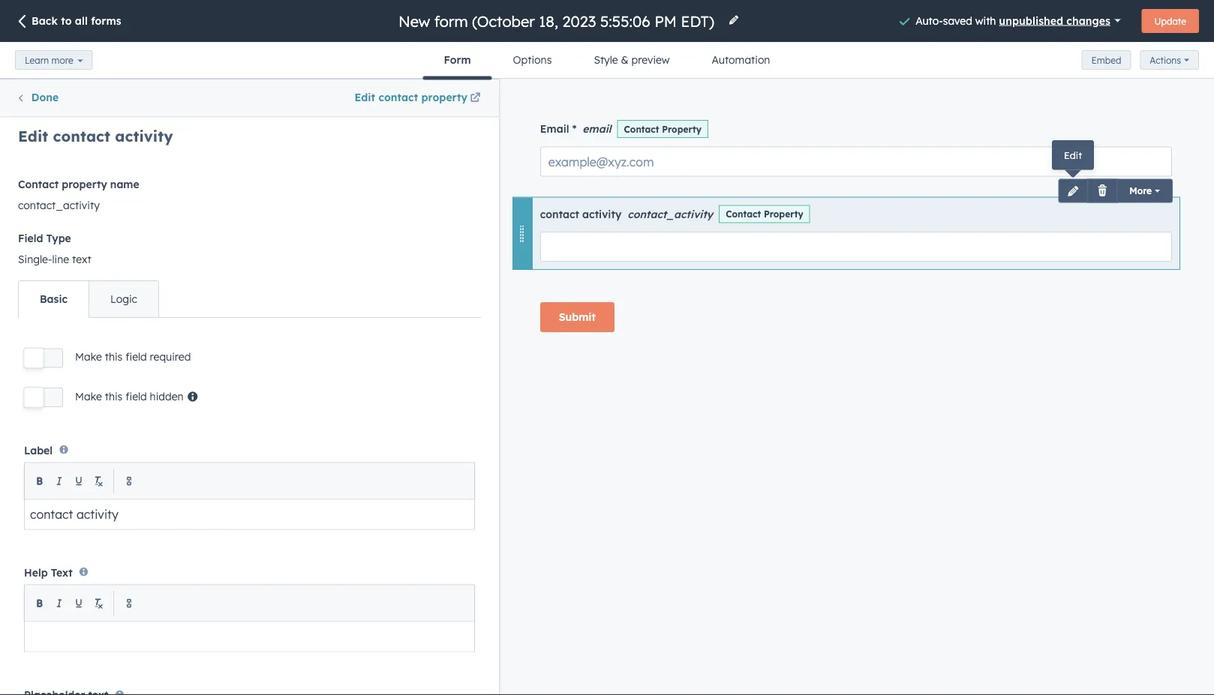 Task type: locate. For each thing, give the bounding box(es) containing it.
more
[[1130, 185, 1152, 197]]

unpublished changes
[[999, 14, 1111, 27]]

make this field required
[[75, 351, 191, 364]]

property
[[422, 91, 468, 104], [62, 178, 107, 191]]

1 vertical spatial application
[[24, 585, 475, 653]]

create new navigation
[[0, 79, 499, 116]]

options button
[[492, 42, 573, 78]]

logic
[[110, 293, 137, 306]]

image
[[400, 499, 428, 510]]

0 vertical spatial this
[[105, 351, 123, 364]]

1 this from the top
[[105, 351, 123, 364]]

edit for edit
[[1064, 149, 1082, 161]]

1 horizontal spatial contact
[[379, 91, 418, 104]]

0 horizontal spatial text
[[51, 567, 73, 580]]

1 vertical spatial edit
[[18, 127, 48, 146]]

text right header
[[203, 499, 220, 510]]

0 vertical spatial form
[[444, 53, 471, 66]]

1 vertical spatial text
[[51, 567, 73, 580]]

contact
[[379, 91, 418, 104], [53, 127, 110, 146]]

make down dropdown
[[75, 390, 102, 403]]

single- down type
[[54, 256, 83, 267]]

single-
[[18, 253, 52, 266], [54, 256, 83, 267]]

name
[[110, 178, 139, 191]]

0 vertical spatial text
[[203, 499, 220, 510]]

make this field hidden button
[[24, 388, 199, 408]]

logic link
[[89, 282, 158, 318]]

property down form button
[[422, 91, 468, 104]]

1 vertical spatial form
[[18, 128, 46, 141]]

text inside button
[[51, 567, 73, 580]]

more group
[[1059, 167, 1173, 203]]

1 horizontal spatial property
[[422, 91, 468, 104]]

......
[[76, 182, 94, 198], [76, 186, 94, 203], [76, 303, 94, 320], [185, 303, 204, 320], [295, 303, 314, 320], [405, 303, 423, 320], [76, 307, 94, 324], [185, 307, 204, 324], [295, 307, 314, 324], [405, 307, 423, 324]]

learn more
[[25, 54, 73, 66]]

style & preview
[[594, 53, 670, 66]]

contact for property
[[379, 91, 418, 104]]

0 vertical spatial property
[[422, 91, 468, 104]]

0 vertical spatial edit
[[355, 91, 375, 104]]

edit
[[355, 91, 375, 104], [18, 127, 48, 146], [1064, 149, 1082, 161]]

none field inside the page section element
[[397, 11, 719, 31]]

field left required
[[126, 351, 147, 364]]

2 horizontal spatial edit
[[1064, 149, 1082, 161]]

application
[[24, 463, 475, 530], [24, 585, 475, 653]]

type
[[46, 232, 71, 245]]

application for help text
[[24, 585, 475, 653]]

1 horizontal spatial edit
[[355, 91, 375, 104]]

field type
[[18, 232, 71, 245]]

learn
[[25, 54, 49, 66]]

all
[[75, 14, 88, 27]]

field inside make this field required button
[[126, 351, 147, 364]]

2 this from the top
[[105, 390, 123, 403]]

0 horizontal spatial property
[[62, 178, 107, 191]]

2 make from the top
[[75, 390, 102, 403]]

link opens in a new window image
[[470, 90, 481, 108], [470, 93, 481, 104]]

0 horizontal spatial form
[[18, 128, 46, 141]]

field for required
[[126, 351, 147, 364]]

property up contact_activity
[[62, 178, 107, 191]]

help text button
[[24, 557, 475, 653]]

edit contact activity
[[18, 127, 173, 146]]

1 vertical spatial this
[[105, 390, 123, 403]]

preview
[[632, 53, 670, 66]]

0 vertical spatial field
[[126, 351, 147, 364]]

single-line text
[[18, 253, 91, 266], [54, 256, 117, 267]]

embed
[[1092, 54, 1122, 66]]

make this field required button
[[24, 348, 191, 368]]

help
[[24, 567, 48, 580]]

hidden
[[150, 390, 184, 403]]

None field
[[397, 11, 719, 31]]

1 horizontal spatial text
[[203, 499, 220, 510]]

header
[[169, 499, 201, 510]]

text up basic link
[[72, 253, 91, 266]]

form fields
[[18, 128, 79, 141]]

1 vertical spatial contact
[[53, 127, 110, 146]]

create
[[345, 91, 379, 104]]

this up dropdown
[[105, 351, 123, 364]]

......        ......
[[76, 182, 94, 203], [76, 303, 94, 324], [185, 303, 204, 324], [295, 303, 314, 324], [405, 303, 423, 324]]

line up logic link at the left
[[83, 256, 98, 267]]

form up edit contact property
[[444, 53, 471, 66]]

line down type
[[52, 253, 69, 266]]

contact for activity
[[53, 127, 110, 146]]

1 make from the top
[[75, 351, 102, 364]]

make this field hidden
[[75, 390, 184, 403]]

form button
[[423, 42, 492, 80]]

edit up more group
[[1064, 149, 1082, 161]]

changes
[[1067, 14, 1111, 27]]

2 vertical spatial edit
[[1064, 149, 1082, 161]]

1 link opens in a new window image from the top
[[470, 90, 481, 108]]

edit for edit contact property
[[355, 91, 375, 104]]

form left fields
[[18, 128, 46, 141]]

2 field from the top
[[126, 390, 147, 403]]

&
[[621, 53, 629, 66]]

line
[[52, 253, 69, 266], [83, 256, 98, 267]]

paragraph (richtext)
[[260, 499, 349, 510]]

0 horizontal spatial line
[[52, 253, 69, 266]]

this down dropdown
[[105, 390, 123, 403]]

style
[[594, 53, 618, 66]]

1 horizontal spatial form
[[444, 53, 471, 66]]

basic link
[[19, 282, 89, 318]]

form
[[444, 53, 471, 66], [18, 128, 46, 141]]

2 application from the top
[[24, 585, 475, 653]]

automation
[[712, 53, 771, 66]]

1 vertical spatial make
[[75, 390, 102, 403]]

1 vertical spatial field
[[126, 390, 147, 403]]

field left hidden at the bottom left of the page
[[126, 390, 147, 403]]

edit left fields
[[18, 127, 48, 146]]

saved
[[943, 14, 973, 27]]

contact
[[18, 178, 59, 191]]

0 vertical spatial contact
[[379, 91, 418, 104]]

make
[[75, 351, 102, 364], [75, 390, 102, 403]]

1 application from the top
[[24, 463, 475, 530]]

unpublished changes button
[[999, 10, 1121, 31]]

back to all forms
[[32, 14, 121, 27]]

0 vertical spatial make
[[75, 351, 102, 364]]

1 field from the top
[[126, 351, 147, 364]]

actions button
[[1141, 50, 1200, 70]]

field inside make this field hidden button
[[126, 390, 147, 403]]

navigation
[[423, 42, 792, 80]]

field
[[126, 351, 147, 364], [126, 390, 147, 403]]

single- down the field
[[18, 253, 52, 266]]

update
[[1155, 15, 1187, 27]]

text up 'logic'
[[100, 256, 117, 267]]

text right 'help' on the bottom left of page
[[51, 567, 73, 580]]

embed button
[[1082, 50, 1132, 70]]

0 vertical spatial application
[[24, 463, 475, 530]]

0 horizontal spatial edit
[[18, 127, 48, 146]]

unpublished
[[999, 14, 1064, 27]]

text for help text
[[51, 567, 73, 580]]

0 horizontal spatial contact
[[53, 127, 110, 146]]

done
[[31, 91, 59, 104]]

text
[[72, 253, 91, 266], [100, 256, 117, 267]]

more
[[51, 54, 73, 66]]

navigation containing form
[[423, 42, 792, 80]]

tab list
[[18, 281, 159, 318]]

form inside button
[[444, 53, 471, 66]]

text
[[203, 499, 220, 510], [51, 567, 73, 580]]

this
[[105, 351, 123, 364], [105, 390, 123, 403]]

make up dropdown
[[75, 351, 102, 364]]

edit left new
[[355, 91, 375, 104]]

with
[[976, 14, 996, 27]]

field
[[18, 232, 43, 245]]



Task type: vqa. For each thing, say whether or not it's contained in the screenshot.
"Learn"
yes



Task type: describe. For each thing, give the bounding box(es) containing it.
(richtext)
[[307, 499, 349, 510]]

this for hidden
[[105, 390, 123, 403]]

file
[[78, 499, 92, 510]]

navigation inside the page section element
[[423, 42, 792, 80]]

help text
[[24, 567, 73, 580]]

to
[[61, 14, 72, 27]]

application for label
[[24, 463, 475, 530]]

0 horizontal spatial single-
[[18, 253, 52, 266]]

more button
[[1117, 179, 1173, 203]]

2 link opens in a new window image from the top
[[470, 93, 481, 104]]

automation button
[[691, 42, 792, 78]]

page section element
[[0, 0, 1215, 80]]

label button
[[24, 435, 475, 530]]

field for hidden
[[126, 390, 147, 403]]

0 horizontal spatial text
[[72, 253, 91, 266]]

1 horizontal spatial line
[[83, 256, 98, 267]]

header text
[[169, 499, 220, 510]]

make for make this field hidden
[[75, 390, 102, 403]]

actions
[[1150, 55, 1182, 66]]

update button
[[1142, 9, 1200, 33]]

more button
[[513, 167, 1181, 270]]

basic
[[40, 293, 68, 306]]

text for header text
[[203, 499, 220, 510]]

style & preview button
[[573, 42, 691, 78]]

edit contact property
[[355, 91, 468, 104]]

back to all forms link
[[15, 14, 121, 30]]

done button
[[16, 89, 59, 108]]

edit for edit contact activity
[[18, 127, 48, 146]]

activity
[[115, 127, 173, 146]]

tab list containing basic
[[18, 281, 159, 318]]

new
[[382, 91, 403, 104]]

contact_activity
[[18, 199, 100, 212]]

form for form fields
[[18, 128, 46, 141]]

create new button
[[249, 80, 498, 116]]

make for make this field required
[[75, 351, 102, 364]]

form for form
[[444, 53, 471, 66]]

paragraph
[[260, 499, 305, 510]]

auto-
[[916, 14, 943, 27]]

contact property name
[[18, 178, 139, 191]]

label
[[24, 444, 53, 457]]

auto-saved with
[[916, 14, 999, 27]]

learn more button
[[15, 50, 93, 70]]

this for required
[[105, 351, 123, 364]]

forms
[[91, 14, 121, 27]]

required
[[150, 351, 191, 364]]

1 horizontal spatial text
[[100, 256, 117, 267]]

1 vertical spatial property
[[62, 178, 107, 191]]

1 horizontal spatial single-
[[54, 256, 83, 267]]

dropdown
[[63, 378, 107, 389]]

options
[[513, 53, 552, 66]]

back
[[32, 14, 58, 27]]

fields
[[49, 128, 79, 141]]

create new
[[345, 91, 403, 104]]



